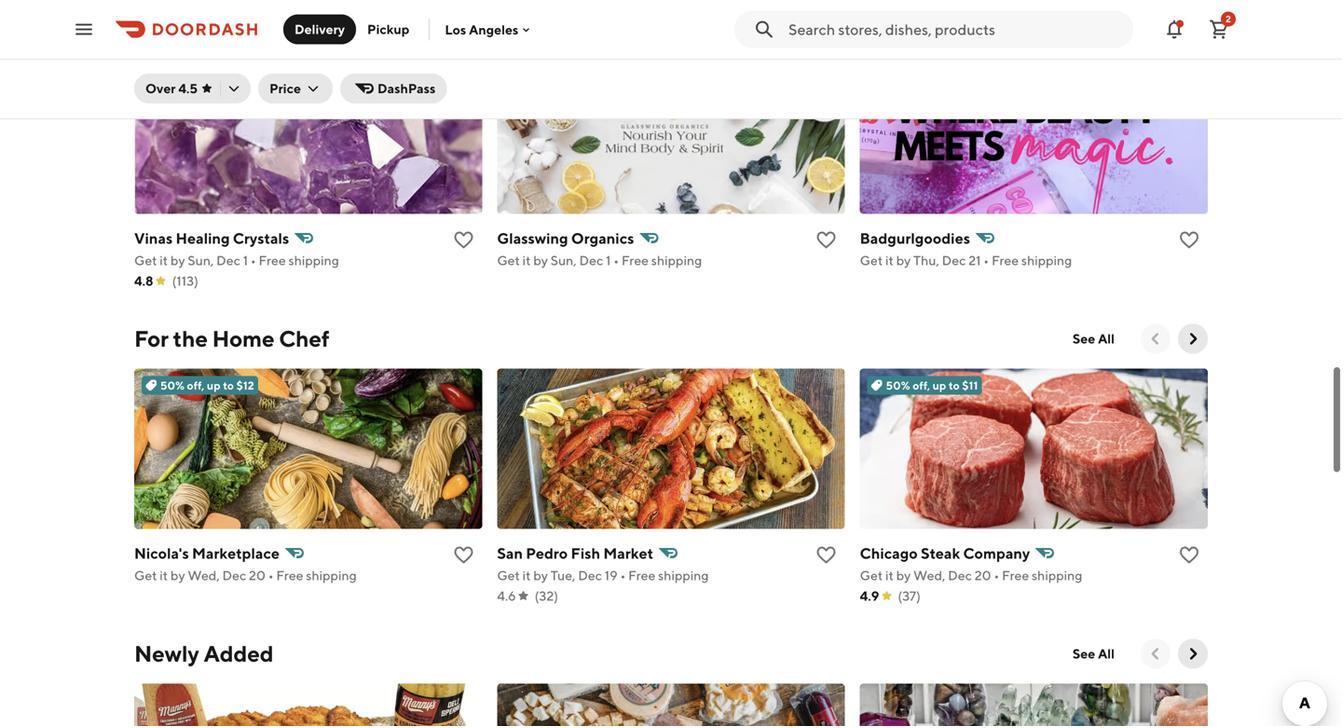 Task type: vqa. For each thing, say whether or not it's contained in the screenshot.
Nicola's Marketplace
yes



Task type: describe. For each thing, give the bounding box(es) containing it.
3 click to add this store to your saved list image from the left
[[1179, 229, 1201, 251]]

top
[[356, 10, 394, 37]]

50% off, up to $11
[[887, 379, 979, 392]]

it for san pedro fish market
[[523, 568, 531, 583]]

20 for steak
[[975, 568, 992, 583]]

by for nicola's marketplace
[[171, 568, 185, 583]]

vinas
[[134, 229, 173, 247]]

it for nicola's marketplace
[[160, 568, 168, 583]]

save
[[223, 64, 247, 77]]

sun, for organics
[[551, 253, 577, 268]]

nicola's
[[134, 544, 189, 562]]

21
[[969, 253, 982, 268]]

chicago steak company
[[860, 544, 1031, 562]]

see all for for the home chef
[[1073, 331, 1115, 346]]

• for nicola's marketplace
[[268, 568, 274, 583]]

san
[[497, 544, 523, 562]]

price
[[270, 81, 301, 96]]

$55,
[[197, 64, 221, 77]]

dashpass
[[378, 81, 436, 96]]

next button of carousel image
[[1184, 645, 1203, 663]]

healing
[[176, 229, 230, 247]]

home
[[212, 325, 275, 352]]

20 for marketplace
[[249, 568, 266, 583]]

(37)
[[898, 588, 921, 604]]

over
[[145, 81, 176, 96]]

• for san pedro fish market
[[621, 568, 626, 583]]

spend
[[160, 64, 194, 77]]

50% for chicago
[[887, 379, 911, 392]]

shipping for san pedro fish market
[[658, 568, 709, 583]]

by for vinas healing crystals
[[171, 253, 185, 268]]

free for glasswing organics
[[622, 253, 649, 268]]

more than just food: top retailers link
[[134, 9, 490, 39]]

shipping for vinas healing crystals
[[289, 253, 339, 268]]

previous button of carousel image for for the home chef
[[1147, 330, 1166, 348]]

see all link for for the home chef
[[1062, 324, 1127, 354]]

by for badgurlgoodies
[[897, 253, 911, 268]]

just
[[245, 10, 288, 37]]

• for badgurlgoodies
[[984, 253, 990, 268]]

• for vinas healing crystals
[[251, 253, 256, 268]]

50% for nicola's
[[160, 379, 185, 392]]

for the home chef link
[[134, 324, 330, 354]]

marketplace
[[192, 544, 280, 562]]

to for steak
[[949, 379, 960, 392]]

for the home chef
[[134, 325, 330, 352]]

chicago
[[860, 544, 918, 562]]

nicola's marketplace
[[134, 544, 280, 562]]

2 next button of carousel image from the top
[[1184, 330, 1203, 348]]

up for steak
[[933, 379, 947, 392]]

badgurlgoodies
[[860, 229, 971, 247]]

shipping for chicago steak company
[[1032, 568, 1083, 583]]

get for glasswing organics
[[497, 253, 520, 268]]

free for nicola's marketplace
[[276, 568, 304, 583]]

it for chicago steak company
[[886, 568, 894, 583]]

get it by wed, dec 20 • free shipping for marketplace
[[134, 568, 357, 583]]

it for vinas healing crystals
[[160, 253, 168, 268]]

than
[[193, 10, 240, 37]]

click to add this store to your saved list image for healing
[[453, 229, 475, 251]]

19
[[605, 568, 618, 583]]

shipping for badgurlgoodies
[[1022, 253, 1073, 268]]

by for san pedro fish market
[[534, 568, 548, 583]]

free for vinas healing crystals
[[259, 253, 286, 268]]

vinas healing crystals
[[134, 229, 289, 247]]

angeles
[[469, 22, 519, 37]]

organics
[[572, 229, 635, 247]]

• for glasswing organics
[[614, 253, 619, 268]]

the
[[173, 325, 208, 352]]

off, for steak
[[913, 379, 931, 392]]

all for newly added
[[1099, 646, 1115, 662]]

wed, for steak
[[914, 568, 946, 583]]

by for glasswing organics
[[534, 253, 548, 268]]

pickup button
[[356, 14, 421, 44]]

it for glasswing organics
[[523, 253, 531, 268]]

2 button
[[1201, 11, 1238, 48]]

open menu image
[[73, 18, 95, 41]]

get for vinas healing crystals
[[134, 253, 157, 268]]

los angeles button
[[445, 22, 534, 37]]

(32)
[[535, 588, 559, 604]]

up for marketplace
[[207, 379, 221, 392]]

notification bell image
[[1164, 18, 1186, 41]]

fish
[[571, 544, 601, 562]]

get it by wed, dec 20 • free shipping for steak
[[860, 568, 1083, 583]]

thu,
[[914, 253, 940, 268]]

glasswing
[[497, 229, 569, 247]]

food:
[[293, 10, 351, 37]]

to for marketplace
[[223, 379, 234, 392]]

for
[[134, 325, 169, 352]]

50% off, up to $12
[[160, 379, 254, 392]]



Task type: locate. For each thing, give the bounding box(es) containing it.
• right 19
[[621, 568, 626, 583]]

1 1 from the left
[[243, 253, 248, 268]]

1 horizontal spatial up
[[933, 379, 947, 392]]

it down badgurlgoodies
[[886, 253, 894, 268]]

1 see all from the top
[[1073, 331, 1115, 346]]

get up 4.8
[[134, 253, 157, 268]]

it down chicago at the right bottom of the page
[[886, 568, 894, 583]]

previous button of carousel image
[[1147, 330, 1166, 348], [1147, 645, 1166, 663]]

0 horizontal spatial wed,
[[188, 568, 220, 583]]

delivery
[[295, 21, 345, 37]]

it for badgurlgoodies
[[886, 253, 894, 268]]

1 horizontal spatial wed,
[[914, 568, 946, 583]]

dec for vinas healing crystals
[[216, 253, 241, 268]]

by up (32)
[[534, 568, 548, 583]]

get down badgurlgoodies
[[860, 253, 883, 268]]

all for for the home chef
[[1099, 331, 1115, 346]]

more
[[134, 10, 189, 37]]

1 down organics
[[606, 253, 611, 268]]

1 horizontal spatial sun,
[[551, 253, 577, 268]]

2 horizontal spatial click to add this store to your saved list image
[[1179, 229, 1201, 251]]

newly added link
[[134, 639, 274, 669]]

see all link for newly added
[[1062, 639, 1127, 669]]

free down crystals
[[259, 253, 286, 268]]

2 sun, from the left
[[551, 253, 577, 268]]

1 click to add this store to your saved list image from the left
[[453, 544, 475, 566]]

0 vertical spatial see all
[[1073, 331, 1115, 346]]

get it by sun, dec 1 • free shipping down organics
[[497, 253, 702, 268]]

2 50% from the left
[[887, 379, 911, 392]]

2 click to add this store to your saved list image from the left
[[816, 544, 838, 566]]

2 to from the left
[[949, 379, 960, 392]]

1 50% from the left
[[160, 379, 185, 392]]

delivery button
[[284, 14, 356, 44]]

by
[[171, 253, 185, 268], [534, 253, 548, 268], [897, 253, 911, 268], [171, 568, 185, 583], [534, 568, 548, 583], [897, 568, 911, 583]]

1 vertical spatial all
[[1099, 646, 1115, 662]]

0 horizontal spatial get it by wed, dec 20 • free shipping
[[134, 568, 357, 583]]

off, left $11
[[913, 379, 931, 392]]

previous button of carousel image for newly added
[[1147, 645, 1166, 663]]

by for chicago steak company
[[897, 568, 911, 583]]

1 for organics
[[606, 253, 611, 268]]

2 horizontal spatial click to add this store to your saved list image
[[1179, 544, 1201, 566]]

•
[[251, 253, 256, 268], [614, 253, 619, 268], [984, 253, 990, 268], [268, 568, 274, 583], [621, 568, 626, 583], [994, 568, 1000, 583]]

more than just food: top retailers
[[134, 10, 490, 37]]

get down nicola's
[[134, 568, 157, 583]]

see all for newly added
[[1073, 646, 1115, 662]]

2 previous button of carousel image from the top
[[1147, 645, 1166, 663]]

2 click to add this store to your saved list image from the left
[[816, 229, 838, 251]]

sun,
[[188, 253, 214, 268], [551, 253, 577, 268]]

2 20 from the left
[[975, 568, 992, 583]]

1 horizontal spatial get it by wed, dec 20 • free shipping
[[860, 568, 1083, 583]]

1 get it by sun, dec 1 • free shipping from the left
[[134, 253, 339, 268]]

1 horizontal spatial 20
[[975, 568, 992, 583]]

click to add this store to your saved list image for fish
[[816, 544, 838, 566]]

off, for marketplace
[[187, 379, 205, 392]]

see all
[[1073, 331, 1115, 346], [1073, 646, 1115, 662]]

0 horizontal spatial 50%
[[160, 379, 185, 392]]

2 off, from the left
[[913, 379, 931, 392]]

1 get it by wed, dec 20 • free shipping from the left
[[134, 568, 357, 583]]

0 vertical spatial all
[[1099, 331, 1115, 346]]

get it by wed, dec 20 • free shipping down company
[[860, 568, 1083, 583]]

1 items, open order cart image
[[1209, 18, 1231, 41]]

50% left $11
[[887, 379, 911, 392]]

dashpass button
[[340, 74, 447, 104]]

dec for nicola's marketplace
[[222, 568, 246, 583]]

over 4.5
[[145, 81, 198, 96]]

by down glasswing at the left top
[[534, 253, 548, 268]]

2
[[1226, 14, 1232, 24]]

click to add this store to your saved list image for organics
[[816, 229, 838, 251]]

retailers
[[398, 10, 490, 37]]

get for badgurlgoodies
[[860, 253, 883, 268]]

50% down the
[[160, 379, 185, 392]]

get
[[134, 253, 157, 268], [497, 253, 520, 268], [860, 253, 883, 268], [134, 568, 157, 583], [497, 568, 520, 583], [860, 568, 883, 583]]

off, down the
[[187, 379, 205, 392]]

0 vertical spatial see all link
[[1062, 324, 1127, 354]]

free down organics
[[622, 253, 649, 268]]

2 see all link from the top
[[1062, 639, 1127, 669]]

by up (113)
[[171, 253, 185, 268]]

1 sun, from the left
[[188, 253, 214, 268]]

0 vertical spatial see
[[1073, 331, 1096, 346]]

steak
[[921, 544, 961, 562]]

1 20 from the left
[[249, 568, 266, 583]]

click to add this store to your saved list image for company
[[1179, 544, 1201, 566]]

1 horizontal spatial 1
[[606, 253, 611, 268]]

it down nicola's
[[160, 568, 168, 583]]

see all link
[[1062, 324, 1127, 354], [1062, 639, 1127, 669]]

1 vertical spatial see all
[[1073, 646, 1115, 662]]

get it by sun, dec 1 • free shipping for healing
[[134, 253, 339, 268]]

tue,
[[551, 568, 576, 583]]

Store search: begin typing to search for stores available on DoorDash text field
[[789, 19, 1123, 40]]

0 vertical spatial previous button of carousel image
[[1147, 330, 1166, 348]]

get it by wed, dec 20 • free shipping
[[134, 568, 357, 583], [860, 568, 1083, 583]]

0 horizontal spatial click to add this store to your saved list image
[[453, 229, 475, 251]]

2 1 from the left
[[606, 253, 611, 268]]

1 vertical spatial see all link
[[1062, 639, 1127, 669]]

0 horizontal spatial to
[[223, 379, 234, 392]]

$11
[[963, 379, 979, 392]]

1 to from the left
[[223, 379, 234, 392]]

2 get it by sun, dec 1 • free shipping from the left
[[497, 253, 702, 268]]

4.9
[[860, 588, 880, 604]]

crystals
[[233, 229, 289, 247]]

1 see all link from the top
[[1062, 324, 1127, 354]]

• down crystals
[[251, 253, 256, 268]]

1 off, from the left
[[187, 379, 205, 392]]

all
[[1099, 331, 1115, 346], [1099, 646, 1115, 662]]

to
[[223, 379, 234, 392], [949, 379, 960, 392]]

4.5
[[178, 81, 198, 96]]

up left "$12"
[[207, 379, 221, 392]]

to left "$12"
[[223, 379, 234, 392]]

dec left the 21
[[943, 253, 967, 268]]

1 horizontal spatial to
[[949, 379, 960, 392]]

get down glasswing at the left top
[[497, 253, 520, 268]]

it
[[160, 253, 168, 268], [523, 253, 531, 268], [886, 253, 894, 268], [160, 568, 168, 583], [523, 568, 531, 583], [886, 568, 894, 583]]

free down market
[[629, 568, 656, 583]]

• right the 21
[[984, 253, 990, 268]]

get for nicola's marketplace
[[134, 568, 157, 583]]

50%
[[160, 379, 185, 392], [887, 379, 911, 392]]

click to add this store to your saved list image
[[453, 544, 475, 566], [816, 544, 838, 566], [1179, 544, 1201, 566]]

$12
[[237, 379, 254, 392]]

wed, down nicola's marketplace
[[188, 568, 220, 583]]

to left $11
[[949, 379, 960, 392]]

dec left 19
[[578, 568, 602, 583]]

see for for the home chef
[[1073, 331, 1096, 346]]

get it by sun, dec 1 • free shipping for organics
[[497, 253, 702, 268]]

1 horizontal spatial 50%
[[887, 379, 911, 392]]

1 wed, from the left
[[188, 568, 220, 583]]

sun, for healing
[[188, 253, 214, 268]]

20
[[249, 568, 266, 583], [975, 568, 992, 583]]

0 horizontal spatial 1
[[243, 253, 248, 268]]

free down company
[[1003, 568, 1030, 583]]

1 all from the top
[[1099, 331, 1115, 346]]

it down vinas at the left of page
[[160, 253, 168, 268]]

0 horizontal spatial get it by sun, dec 1 • free shipping
[[134, 253, 339, 268]]

20 down marketplace
[[249, 568, 266, 583]]

market
[[604, 544, 654, 562]]

dec for chicago steak company
[[949, 568, 973, 583]]

newly added
[[134, 641, 274, 667]]

1
[[243, 253, 248, 268], [606, 253, 611, 268]]

get it by wed, dec 20 • free shipping down marketplace
[[134, 568, 357, 583]]

1 vertical spatial previous button of carousel image
[[1147, 645, 1166, 663]]

free for chicago steak company
[[1003, 568, 1030, 583]]

by left thu,
[[897, 253, 911, 268]]

0 horizontal spatial click to add this store to your saved list image
[[453, 544, 475, 566]]

see
[[1073, 331, 1096, 346], [1073, 646, 1096, 662]]

glasswing organics
[[497, 229, 635, 247]]

get up 4.6
[[497, 568, 520, 583]]

chef
[[279, 325, 330, 352]]

1 for healing
[[243, 253, 248, 268]]

• down company
[[994, 568, 1000, 583]]

get it by tue, dec 19 • free shipping
[[497, 568, 709, 583]]

2 up from the left
[[933, 379, 947, 392]]

wed,
[[188, 568, 220, 583], [914, 568, 946, 583]]

it down glasswing at the left top
[[523, 253, 531, 268]]

dec
[[216, 253, 241, 268], [580, 253, 604, 268], [943, 253, 967, 268], [222, 568, 246, 583], [578, 568, 602, 583], [949, 568, 973, 583]]

0 horizontal spatial sun,
[[188, 253, 214, 268]]

sun, down glasswing organics
[[551, 253, 577, 268]]

1 horizontal spatial off,
[[913, 379, 931, 392]]

free right the 21
[[992, 253, 1019, 268]]

shipping for glasswing organics
[[652, 253, 702, 268]]

free for badgurlgoodies
[[992, 253, 1019, 268]]

4.6
[[497, 588, 516, 604]]

dec down marketplace
[[222, 568, 246, 583]]

dec down 'vinas healing crystals'
[[216, 253, 241, 268]]

newly
[[134, 641, 199, 667]]

1 previous button of carousel image from the top
[[1147, 330, 1166, 348]]

0 horizontal spatial up
[[207, 379, 221, 392]]

2 see from the top
[[1073, 646, 1096, 662]]

2 wed, from the left
[[914, 568, 946, 583]]

1 click to add this store to your saved list image from the left
[[453, 229, 475, 251]]

los angeles
[[445, 22, 519, 37]]

dec for badgurlgoodies
[[943, 253, 967, 268]]

2 see all from the top
[[1073, 646, 1115, 662]]

it down san
[[523, 568, 531, 583]]

get it by thu, dec 21 • free shipping
[[860, 253, 1073, 268]]

pedro
[[526, 544, 568, 562]]

over 4.5 button
[[134, 74, 251, 104]]

1 horizontal spatial get it by sun, dec 1 • free shipping
[[497, 253, 702, 268]]

get it by sun, dec 1 • free shipping down crystals
[[134, 253, 339, 268]]

dec for san pedro fish market
[[578, 568, 602, 583]]

1 vertical spatial see
[[1073, 646, 1096, 662]]

1 down crystals
[[243, 253, 248, 268]]

wed, for marketplace
[[188, 568, 220, 583]]

up
[[207, 379, 221, 392], [933, 379, 947, 392]]

get for chicago steak company
[[860, 568, 883, 583]]

shipping for nicola's marketplace
[[306, 568, 357, 583]]

• down organics
[[614, 253, 619, 268]]

spend $55, save $8
[[160, 64, 263, 77]]

20 down company
[[975, 568, 992, 583]]

san pedro fish market
[[497, 544, 654, 562]]

pickup
[[367, 21, 410, 37]]

3 click to add this store to your saved list image from the left
[[1179, 544, 1201, 566]]

dec down organics
[[580, 253, 604, 268]]

get up the 4.9
[[860, 568, 883, 583]]

1 up from the left
[[207, 379, 221, 392]]

next button of carousel image
[[1184, 14, 1203, 33], [1184, 330, 1203, 348]]

added
[[204, 641, 274, 667]]

by down nicola's
[[171, 568, 185, 583]]

dec for glasswing organics
[[580, 253, 604, 268]]

0 vertical spatial next button of carousel image
[[1184, 14, 1203, 33]]

free
[[259, 253, 286, 268], [622, 253, 649, 268], [992, 253, 1019, 268], [276, 568, 304, 583], [629, 568, 656, 583], [1003, 568, 1030, 583]]

free for san pedro fish market
[[629, 568, 656, 583]]

see for newly added
[[1073, 646, 1096, 662]]

get for san pedro fish market
[[497, 568, 520, 583]]

by up (37) at the bottom of the page
[[897, 568, 911, 583]]

los
[[445, 22, 467, 37]]

1 horizontal spatial click to add this store to your saved list image
[[816, 544, 838, 566]]

wed, down steak
[[914, 568, 946, 583]]

4.8
[[134, 273, 153, 288]]

2 get it by wed, dec 20 • free shipping from the left
[[860, 568, 1083, 583]]

• for chicago steak company
[[994, 568, 1000, 583]]

1 see from the top
[[1073, 331, 1096, 346]]

0 horizontal spatial off,
[[187, 379, 205, 392]]

1 vertical spatial next button of carousel image
[[1184, 330, 1203, 348]]

up left $11
[[933, 379, 947, 392]]

price button
[[258, 74, 333, 104]]

off,
[[187, 379, 205, 392], [913, 379, 931, 392]]

$8
[[249, 64, 263, 77]]

dec down chicago steak company
[[949, 568, 973, 583]]

0 horizontal spatial 20
[[249, 568, 266, 583]]

free down marketplace
[[276, 568, 304, 583]]

(113)
[[172, 273, 199, 288]]

company
[[964, 544, 1031, 562]]

sun, down the healing in the top left of the page
[[188, 253, 214, 268]]

1 next button of carousel image from the top
[[1184, 14, 1203, 33]]

1 horizontal spatial click to add this store to your saved list image
[[816, 229, 838, 251]]

get it by sun, dec 1 • free shipping
[[134, 253, 339, 268], [497, 253, 702, 268]]

• down marketplace
[[268, 568, 274, 583]]

click to add this store to your saved list image
[[453, 229, 475, 251], [816, 229, 838, 251], [1179, 229, 1201, 251]]

2 all from the top
[[1099, 646, 1115, 662]]

shipping
[[289, 253, 339, 268], [652, 253, 702, 268], [1022, 253, 1073, 268], [306, 568, 357, 583], [658, 568, 709, 583], [1032, 568, 1083, 583]]



